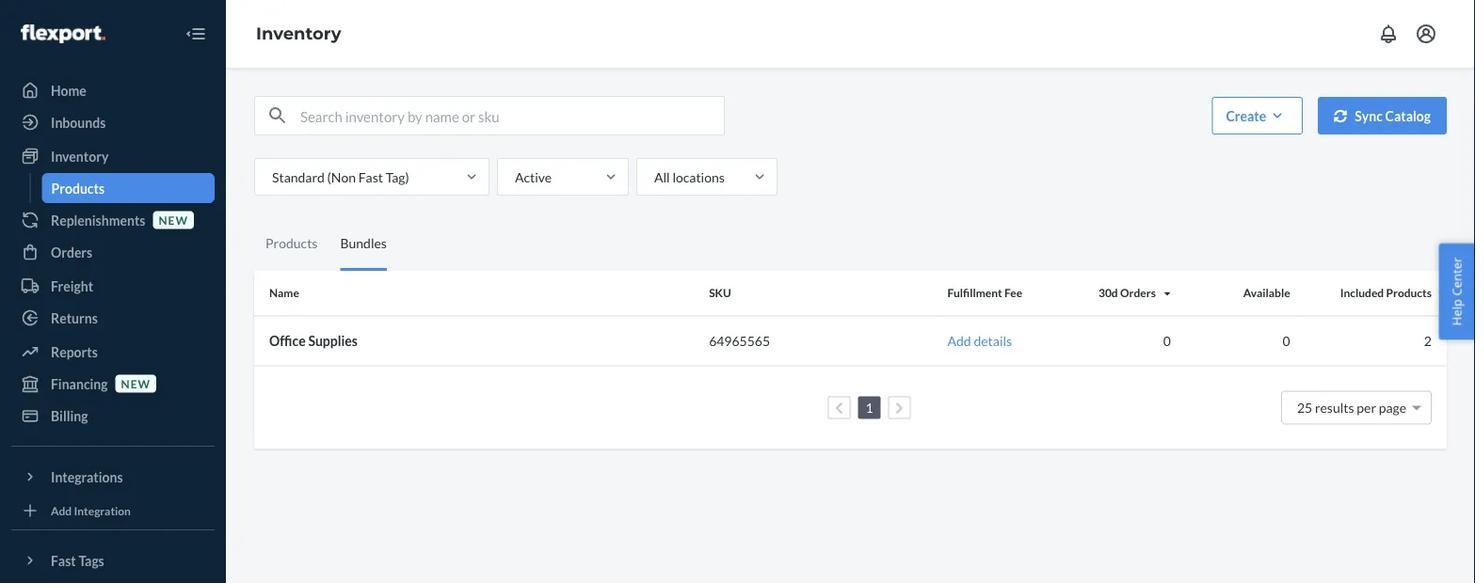 Task type: describe. For each thing, give the bounding box(es) containing it.
1 vertical spatial orders
[[1120, 286, 1156, 300]]

new for financing
[[121, 377, 151, 391]]

inbounds link
[[11, 107, 215, 137]]

sync catalog button
[[1318, 97, 1447, 135]]

chevron right image
[[895, 402, 904, 415]]

0 horizontal spatial products
[[51, 180, 105, 196]]

0 vertical spatial orders
[[51, 244, 92, 260]]

1 link
[[862, 400, 877, 416]]

1 horizontal spatial products
[[265, 235, 318, 251]]

1 0 from the left
[[1163, 333, 1171, 349]]

25
[[1297, 400, 1312, 416]]

catalog
[[1385, 108, 1431, 124]]

orders link
[[11, 237, 215, 267]]

2 horizontal spatial products
[[1386, 286, 1432, 300]]

inbounds
[[51, 114, 106, 130]]

integrations button
[[11, 462, 215, 492]]

chevron left image
[[835, 402, 843, 415]]

bundles
[[340, 235, 387, 251]]

page
[[1379, 400, 1406, 416]]

flexport logo image
[[21, 24, 105, 43]]

(non
[[327, 169, 356, 185]]

per
[[1357, 400, 1376, 416]]

replenishments
[[51, 212, 145, 228]]

included
[[1340, 286, 1384, 300]]

billing link
[[11, 401, 215, 431]]

included products
[[1340, 286, 1432, 300]]

fee
[[1004, 286, 1022, 300]]

standard (non fast tag)
[[272, 169, 409, 185]]

sync alt image
[[1334, 109, 1347, 123]]

close navigation image
[[184, 23, 207, 45]]

active
[[515, 169, 552, 185]]

integration
[[74, 504, 131, 518]]

open notifications image
[[1377, 23, 1400, 45]]

1 vertical spatial inventory link
[[11, 141, 215, 171]]

2 0 from the left
[[1283, 333, 1290, 349]]

help center
[[1448, 258, 1465, 326]]

name
[[269, 286, 299, 300]]

add details link
[[947, 333, 1012, 349]]

home link
[[11, 75, 215, 105]]

sync catalog
[[1355, 108, 1431, 124]]

sync
[[1355, 108, 1383, 124]]

1 horizontal spatial inventory link
[[256, 23, 341, 44]]

center
[[1448, 258, 1465, 296]]

all locations
[[654, 169, 725, 185]]

fast inside dropdown button
[[51, 553, 76, 569]]

billing
[[51, 408, 88, 424]]

supplies
[[308, 333, 358, 349]]

1 horizontal spatial inventory
[[256, 23, 341, 44]]

integrations
[[51, 469, 123, 485]]

reports link
[[11, 337, 215, 367]]



Task type: vqa. For each thing, say whether or not it's contained in the screenshot.
Ecom Fulfillment Storage Fees Ecom
no



Task type: locate. For each thing, give the bounding box(es) containing it.
Search inventory by name or sku text field
[[300, 97, 724, 135]]

add left details
[[947, 333, 971, 349]]

30d
[[1098, 286, 1118, 300]]

fast
[[358, 169, 383, 185], [51, 553, 76, 569]]

0 horizontal spatial orders
[[51, 244, 92, 260]]

open account menu image
[[1415, 23, 1437, 45]]

office supplies
[[269, 333, 358, 349]]

2 vertical spatial products
[[1386, 286, 1432, 300]]

0 vertical spatial products
[[51, 180, 105, 196]]

1 horizontal spatial add
[[947, 333, 971, 349]]

1 vertical spatial new
[[121, 377, 151, 391]]

orders
[[51, 244, 92, 260], [1120, 286, 1156, 300]]

0 vertical spatial inventory link
[[256, 23, 341, 44]]

inventory link
[[256, 23, 341, 44], [11, 141, 215, 171]]

0 horizontal spatial add
[[51, 504, 72, 518]]

create
[[1226, 108, 1266, 124]]

0
[[1163, 333, 1171, 349], [1283, 333, 1290, 349]]

0 vertical spatial fast
[[358, 169, 383, 185]]

results
[[1315, 400, 1354, 416]]

0 horizontal spatial new
[[121, 377, 151, 391]]

help center button
[[1439, 243, 1475, 340]]

office
[[269, 333, 306, 349]]

new down reports link
[[121, 377, 151, 391]]

1 vertical spatial inventory
[[51, 148, 109, 164]]

1 vertical spatial add
[[51, 504, 72, 518]]

fulfillment
[[947, 286, 1002, 300]]

returns link
[[11, 303, 215, 333]]

home
[[51, 82, 86, 98]]

0 vertical spatial add
[[947, 333, 971, 349]]

products
[[51, 180, 105, 196], [265, 235, 318, 251], [1386, 286, 1432, 300]]

0 horizontal spatial 0
[[1163, 333, 1171, 349]]

add for add details
[[947, 333, 971, 349]]

add for add integration
[[51, 504, 72, 518]]

inventory
[[256, 23, 341, 44], [51, 148, 109, 164]]

details
[[974, 333, 1012, 349]]

tags
[[79, 553, 104, 569]]

1 horizontal spatial orders
[[1120, 286, 1156, 300]]

0 horizontal spatial inventory
[[51, 148, 109, 164]]

fast tags
[[51, 553, 104, 569]]

1 vertical spatial products
[[265, 235, 318, 251]]

1 vertical spatial fast
[[51, 553, 76, 569]]

30d orders
[[1098, 286, 1156, 300]]

freight
[[51, 278, 93, 294]]

0 horizontal spatial fast
[[51, 553, 76, 569]]

0 vertical spatial new
[[159, 213, 188, 227]]

25 results per page
[[1297, 400, 1406, 416]]

2
[[1424, 333, 1432, 349]]

locations
[[672, 169, 725, 185]]

financing
[[51, 376, 108, 392]]

0 horizontal spatial inventory link
[[11, 141, 215, 171]]

add integration link
[[11, 500, 215, 522]]

create button
[[1212, 97, 1303, 135]]

freight link
[[11, 271, 215, 301]]

0 vertical spatial inventory
[[256, 23, 341, 44]]

add left integration
[[51, 504, 72, 518]]

64965565
[[709, 333, 770, 349]]

fast tags button
[[11, 546, 215, 576]]

new for replenishments
[[159, 213, 188, 227]]

1 horizontal spatial 0
[[1283, 333, 1290, 349]]

all
[[654, 169, 670, 185]]

sku
[[709, 286, 731, 300]]

returns
[[51, 310, 98, 326]]

standard
[[272, 169, 325, 185]]

add details
[[947, 333, 1012, 349]]

products link
[[42, 173, 215, 203]]

new down products link
[[159, 213, 188, 227]]

1 horizontal spatial new
[[159, 213, 188, 227]]

fast left tag)
[[358, 169, 383, 185]]

add
[[947, 333, 971, 349], [51, 504, 72, 518]]

add integration
[[51, 504, 131, 518]]

1 horizontal spatial fast
[[358, 169, 383, 185]]

new
[[159, 213, 188, 227], [121, 377, 151, 391]]

1
[[865, 400, 873, 416]]

fulfillment fee
[[947, 286, 1022, 300]]

25 results per page option
[[1297, 400, 1406, 416]]

reports
[[51, 344, 98, 360]]

fast left tags
[[51, 553, 76, 569]]

tag)
[[386, 169, 409, 185]]

products up replenishments
[[51, 180, 105, 196]]

orders right the 30d
[[1120, 286, 1156, 300]]

available
[[1243, 286, 1290, 300]]

help
[[1448, 299, 1465, 326]]

orders up freight
[[51, 244, 92, 260]]

products up name at the left of page
[[265, 235, 318, 251]]

products right included
[[1386, 286, 1432, 300]]



